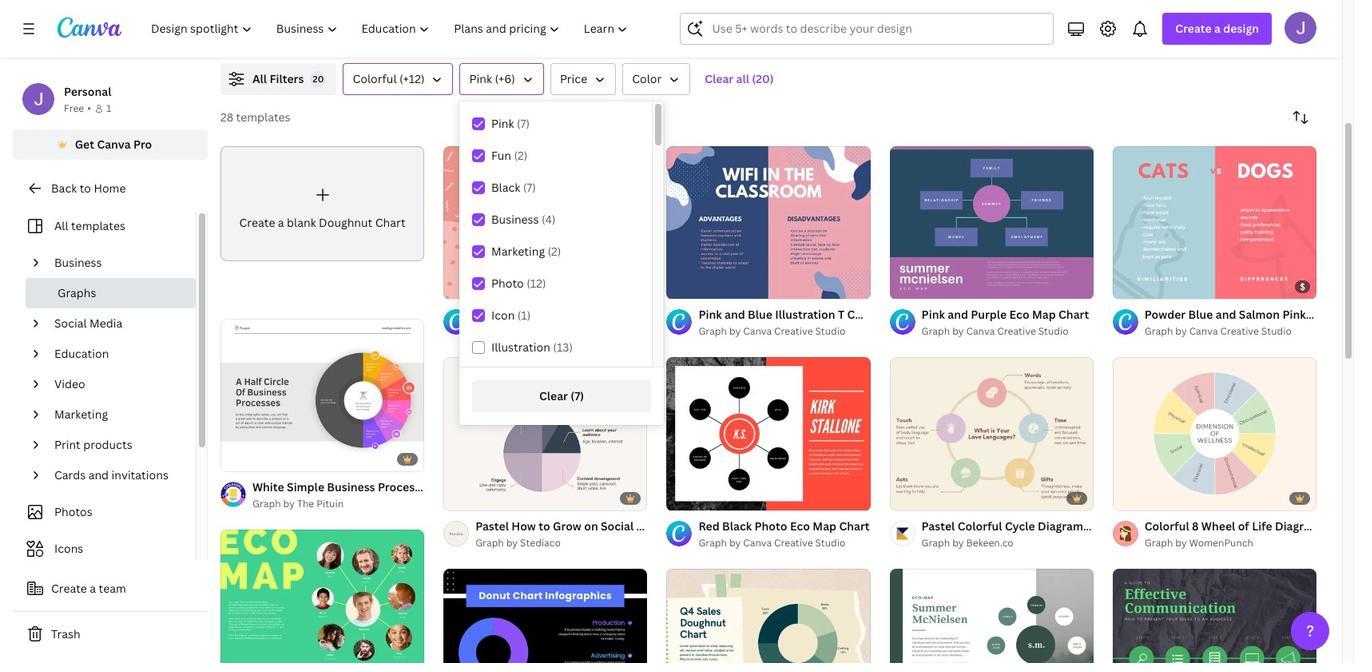 Task type: locate. For each thing, give the bounding box(es) containing it.
1 horizontal spatial create
[[239, 215, 275, 230]]

0 vertical spatial map
[[1033, 307, 1056, 322]]

studio down red black photo eco map chart link
[[816, 536, 846, 550]]

diagram inside pastel colorful cycle diagram graph graph by bekeen.co
[[1038, 519, 1084, 534]]

marketing up photo (12)
[[492, 244, 545, 259]]

1 horizontal spatial black
[[723, 519, 752, 534]]

studio inside "pink and purple eco map chart graph by canva creative studio"
[[1039, 325, 1069, 338]]

map for purple
[[1033, 307, 1056, 322]]

illustration inside pink and blue illustration t chart graph by canva creative studio
[[775, 307, 836, 322]]

1 horizontal spatial templates
[[236, 109, 291, 125]]

and inside powder blue and salmon pink t chart graph by canva creative studio
[[1216, 307, 1237, 322]]

None search field
[[681, 13, 1054, 45]]

studio down salmon
[[1262, 325, 1292, 338]]

by down pastel
[[953, 536, 964, 550]]

by
[[507, 325, 518, 338], [730, 325, 741, 338], [953, 325, 964, 338], [1176, 325, 1187, 338], [283, 497, 295, 511], [507, 536, 518, 550], [730, 536, 741, 550], [953, 536, 964, 550], [1176, 536, 1187, 550]]

0 vertical spatial illustration
[[775, 307, 836, 322]]

(2) up black (7) on the top left of the page
[[514, 148, 528, 163]]

(2) for fun (2)
[[514, 148, 528, 163]]

back
[[51, 181, 77, 196]]

2 vertical spatial business
[[327, 479, 375, 495]]

clear for clear (7)
[[539, 388, 568, 404]]

all
[[737, 71, 750, 86]]

products
[[83, 437, 132, 452]]

0 vertical spatial all
[[253, 71, 267, 86]]

pink inside "pink and purple eco map chart graph by canva creative studio"
[[922, 307, 945, 322]]

0 horizontal spatial diagram
[[1038, 519, 1084, 534]]

by down powder
[[1176, 325, 1187, 338]]

all inside 'all templates' link
[[54, 218, 68, 233]]

0 vertical spatial eco
[[1010, 307, 1030, 322]]

illustration
[[775, 307, 836, 322], [492, 340, 551, 355]]

creative down pink and purple eco map chart link
[[998, 325, 1036, 338]]

colorful inside button
[[353, 71, 397, 86]]

templates right 28
[[236, 109, 291, 125]]

2 vertical spatial (7)
[[571, 388, 584, 404]]

0 vertical spatial a
[[1215, 21, 1221, 36]]

$
[[1301, 281, 1306, 293]]

colorful left 8
[[1145, 519, 1190, 534]]

1 horizontal spatial all
[[253, 71, 267, 86]]

(2) down (4)
[[548, 244, 561, 259]]

diagram right cycle
[[1038, 519, 1084, 534]]

all for all filters
[[253, 71, 267, 86]]

0 horizontal spatial create
[[51, 581, 87, 596]]

social
[[54, 316, 87, 331]]

0 horizontal spatial t
[[602, 307, 609, 322]]

1 horizontal spatial a
[[278, 215, 284, 230]]

1 vertical spatial photo
[[755, 519, 788, 534]]

2 horizontal spatial create
[[1176, 21, 1212, 36]]

by inside "pink and purple eco map chart graph by canva creative studio"
[[953, 325, 964, 338]]

1 horizontal spatial blue
[[1189, 307, 1214, 322]]

marketing (2)
[[492, 244, 561, 259]]

business
[[492, 212, 539, 227], [54, 255, 102, 270], [327, 479, 375, 495]]

map inside red black photo eco map chart graph by canva creative studio
[[813, 519, 837, 534]]

studio
[[592, 325, 623, 338], [816, 325, 846, 338], [1039, 325, 1069, 338], [1262, 325, 1292, 338], [816, 536, 846, 550]]

black right "red"
[[723, 519, 752, 534]]

templates
[[236, 109, 291, 125], [71, 218, 125, 233]]

templates for 28 templates
[[236, 109, 291, 125]]

red black photo eco map chart graph by canva creative studio
[[699, 519, 870, 550]]

1 vertical spatial eco
[[790, 519, 810, 534]]

1 horizontal spatial (2)
[[548, 244, 561, 259]]

1 horizontal spatial diagram
[[1276, 519, 1321, 534]]

video link
[[48, 369, 186, 400]]

graph by stediaco
[[476, 536, 561, 550]]

print
[[54, 437, 81, 452]]

1 vertical spatial black
[[723, 519, 752, 534]]

clear (7) button
[[472, 380, 651, 412]]

0 horizontal spatial clear
[[539, 388, 568, 404]]

circle
[[423, 479, 455, 495]]

pastel colorful cycle diagram graph image
[[890, 358, 1094, 511]]

icons link
[[22, 534, 186, 564]]

0 horizontal spatial business
[[54, 255, 102, 270]]

0 vertical spatial (7)
[[517, 116, 530, 131]]

social media link
[[48, 309, 186, 339]]

and inside pink and blue illustration t chart graph by canva creative studio
[[725, 307, 745, 322]]

eco for photo
[[790, 519, 810, 534]]

1 vertical spatial templates
[[71, 218, 125, 233]]

education
[[54, 346, 109, 361]]

1 horizontal spatial marketing
[[492, 244, 545, 259]]

templates down back to home
[[71, 218, 125, 233]]

clear inside button
[[705, 71, 734, 86]]

life
[[1253, 519, 1273, 534]]

graph
[[476, 325, 504, 338], [699, 325, 727, 338], [922, 325, 950, 338], [1145, 325, 1174, 338], [457, 479, 491, 495], [253, 497, 281, 511], [1086, 519, 1120, 534], [1324, 519, 1355, 534], [476, 536, 504, 550], [699, 536, 727, 550], [922, 536, 950, 550], [1145, 536, 1174, 550]]

all
[[253, 71, 267, 86], [54, 218, 68, 233]]

(7) for black
[[523, 180, 536, 195]]

a left design on the top of the page
[[1215, 21, 1221, 36]]

cards and invitations link
[[48, 460, 186, 491]]

2 horizontal spatial business
[[492, 212, 539, 227]]

purple
[[971, 307, 1007, 322]]

1 horizontal spatial business
[[327, 479, 375, 495]]

pink and purple eco map chart image
[[890, 146, 1094, 299]]

0 vertical spatial (2)
[[514, 148, 528, 163]]

business up graph by the pituin 'link'
[[327, 479, 375, 495]]

1 vertical spatial create
[[239, 215, 275, 230]]

a inside create a design dropdown button
[[1215, 21, 1221, 36]]

color
[[632, 71, 662, 86]]

0 horizontal spatial blue
[[748, 307, 773, 322]]

0 horizontal spatial black
[[492, 180, 521, 195]]

0 horizontal spatial (2)
[[514, 148, 528, 163]]

photo
[[492, 276, 524, 291], [755, 519, 788, 534]]

all down back
[[54, 218, 68, 233]]

a inside create a blank doughnut chart element
[[278, 215, 284, 230]]

photo right "red"
[[755, 519, 788, 534]]

pink and blue illustration t chart graph by canva creative studio
[[699, 307, 878, 338]]

graphs
[[58, 285, 96, 301]]

map
[[1033, 307, 1056, 322], [813, 519, 837, 534]]

canva down "powder blue and salmon pink t chart" link
[[1190, 325, 1218, 338]]

2 t from the left
[[838, 307, 845, 322]]

all left the filters at the left
[[253, 71, 267, 86]]

clear left all
[[705, 71, 734, 86]]

by down pink and blue illustration t chart link
[[730, 325, 741, 338]]

canva left "pro"
[[97, 137, 131, 152]]

icon (1)
[[492, 308, 531, 323]]

1 vertical spatial fun
[[476, 307, 496, 322]]

8
[[1192, 519, 1199, 534]]

0 vertical spatial create
[[1176, 21, 1212, 36]]

sage green beige sales doughnut chart image
[[667, 569, 871, 663]]

(+12)
[[400, 71, 425, 86]]

by inside graph by stediaco link
[[507, 536, 518, 550]]

eco for purple
[[1010, 307, 1030, 322]]

fun for fun (2)
[[492, 148, 512, 163]]

(7) down (13)
[[571, 388, 584, 404]]

a left 'team'
[[90, 581, 96, 596]]

chart inside fun background peach t chart graph by canva creative studio
[[611, 307, 642, 322]]

by down pink and purple eco map chart link
[[953, 325, 964, 338]]

1 horizontal spatial map
[[1033, 307, 1056, 322]]

(12)
[[527, 276, 546, 291]]

free •
[[64, 102, 91, 115]]

create inside dropdown button
[[1176, 21, 1212, 36]]

0 horizontal spatial all
[[54, 218, 68, 233]]

cards and invitations
[[54, 468, 169, 483]]

1 vertical spatial all
[[54, 218, 68, 233]]

of
[[1239, 519, 1250, 534]]

the
[[297, 497, 314, 511]]

womenpunch
[[1190, 536, 1254, 550]]

colorful up bekeen.co
[[958, 519, 1003, 534]]

eco
[[1010, 307, 1030, 322], [790, 519, 810, 534]]

fun for fun background peach t chart graph by canva creative studio
[[476, 307, 496, 322]]

all templates link
[[22, 211, 186, 241]]

business for business (4)
[[492, 212, 539, 227]]

creative for pink and blue illustration t chart
[[775, 325, 813, 338]]

business inside white simple business process circle graph graph by the pituin
[[327, 479, 375, 495]]

2 horizontal spatial a
[[1215, 21, 1221, 36]]

(13)
[[553, 340, 573, 355]]

price
[[560, 71, 588, 86]]

pastel how to grow on social media pie chart infographic graph image
[[444, 358, 648, 511]]

pink
[[470, 71, 492, 86], [492, 116, 514, 131], [699, 307, 722, 322], [922, 307, 945, 322], [1283, 307, 1307, 322]]

chart inside powder blue and salmon pink t chart graph by canva creative studio
[[1318, 307, 1349, 322]]

creative down pink and blue illustration t chart link
[[775, 325, 813, 338]]

creative inside "pink and purple eco map chart graph by canva creative studio"
[[998, 325, 1036, 338]]

0 vertical spatial fun
[[492, 148, 512, 163]]

a for team
[[90, 581, 96, 596]]

creative down "powder blue and salmon pink t chart" link
[[1221, 325, 1260, 338]]

1 vertical spatial map
[[813, 519, 837, 534]]

1 vertical spatial business
[[54, 255, 102, 270]]

0 vertical spatial clear
[[705, 71, 734, 86]]

2 vertical spatial create
[[51, 581, 87, 596]]

0 horizontal spatial templates
[[71, 218, 125, 233]]

0 horizontal spatial map
[[813, 519, 837, 534]]

photo inside red black photo eco map chart graph by canva creative studio
[[755, 519, 788, 534]]

pink inside pink and blue illustration t chart graph by canva creative studio
[[699, 307, 722, 322]]

back to home
[[51, 181, 126, 196]]

a inside the create a team "button"
[[90, 581, 96, 596]]

0 vertical spatial marketing
[[492, 244, 545, 259]]

(7) up business (4)
[[523, 180, 536, 195]]

business inside "link"
[[54, 255, 102, 270]]

studio down the 'peach'
[[592, 325, 623, 338]]

by left stediaco
[[507, 536, 518, 550]]

eco inside red black photo eco map chart graph by canva creative studio
[[790, 519, 810, 534]]

map inside "pink and purple eco map chart graph by canva creative studio"
[[1033, 307, 1056, 322]]

background
[[499, 307, 564, 322]]

studio inside red black photo eco map chart graph by canva creative studio
[[816, 536, 846, 550]]

business up graphs
[[54, 255, 102, 270]]

canva down "purple"
[[967, 325, 995, 338]]

canva up illustration (13)
[[520, 325, 549, 338]]

creative down red black photo eco map chart link
[[775, 536, 813, 550]]

marketing down the video
[[54, 407, 108, 422]]

graph inside red black photo eco map chart graph by canva creative studio
[[699, 536, 727, 550]]

fun inside fun background peach t chart graph by canva creative studio
[[476, 307, 496, 322]]

colorful
[[353, 71, 397, 86], [958, 519, 1003, 534], [1145, 519, 1190, 534]]

fun
[[492, 148, 512, 163], [476, 307, 496, 322]]

by inside fun background peach t chart graph by canva creative studio
[[507, 325, 518, 338]]

1 vertical spatial clear
[[539, 388, 568, 404]]

0 vertical spatial photo
[[492, 276, 524, 291]]

0 horizontal spatial eco
[[790, 519, 810, 534]]

by left the womenpunch
[[1176, 536, 1187, 550]]

process
[[378, 479, 420, 495]]

2 blue from the left
[[1189, 307, 1214, 322]]

diagram right life
[[1276, 519, 1321, 534]]

create
[[1176, 21, 1212, 36], [239, 215, 275, 230], [51, 581, 87, 596]]

blue
[[748, 307, 773, 322], [1189, 307, 1214, 322]]

education link
[[48, 339, 186, 369]]

a left the blank
[[278, 215, 284, 230]]

(1)
[[518, 308, 531, 323]]

black
[[492, 180, 521, 195], [723, 519, 752, 534]]

1 horizontal spatial eco
[[1010, 307, 1030, 322]]

black down fun (2)
[[492, 180, 521, 195]]

green classic minimalist eco map chart image
[[890, 569, 1094, 663]]

eco inside "pink and purple eco map chart graph by canva creative studio"
[[1010, 307, 1030, 322]]

colorful left (+12)
[[353, 71, 397, 86]]

business down black (7) on the top left of the page
[[492, 212, 539, 227]]

creative inside pink and blue illustration t chart graph by canva creative studio
[[775, 325, 813, 338]]

clear down (13)
[[539, 388, 568, 404]]

white simple business process circle graph image
[[221, 319, 425, 471]]

by inside the "colorful 8 wheel of life diagram graph graph by womenpunch"
[[1176, 536, 1187, 550]]

graph by stediaco link
[[476, 535, 648, 551]]

fun left (1)
[[476, 307, 496, 322]]

1 diagram from the left
[[1038, 519, 1084, 534]]

(7) up fun (2)
[[517, 116, 530, 131]]

price button
[[551, 63, 616, 95]]

1 vertical spatial (2)
[[548, 244, 561, 259]]

create down icons
[[51, 581, 87, 596]]

by down red black photo eco map chart link
[[730, 536, 741, 550]]

colorful inside the "colorful 8 wheel of life diagram graph graph by womenpunch"
[[1145, 519, 1190, 534]]

(2) for marketing (2)
[[548, 244, 561, 259]]

clear
[[705, 71, 734, 86], [539, 388, 568, 404]]

graph inside pink and blue illustration t chart graph by canva creative studio
[[699, 325, 727, 338]]

and for purple
[[948, 307, 969, 322]]

red
[[699, 519, 720, 534]]

create left design on the top of the page
[[1176, 21, 1212, 36]]

graph inside fun background peach t chart graph by canva creative studio
[[476, 325, 504, 338]]

chart inside pink and blue illustration t chart graph by canva creative studio
[[848, 307, 878, 322]]

0 vertical spatial business
[[492, 212, 539, 227]]

by inside pink and blue illustration t chart graph by canva creative studio
[[730, 325, 741, 338]]

pink for pink and blue illustration t chart graph by canva creative studio
[[699, 307, 722, 322]]

(4)
[[542, 212, 556, 227]]

colorful 8 wheel of life diagram graph link
[[1145, 518, 1355, 535]]

1 horizontal spatial photo
[[755, 519, 788, 534]]

pink inside button
[[470, 71, 492, 86]]

create left the blank
[[239, 215, 275, 230]]

(7)
[[517, 116, 530, 131], [523, 180, 536, 195], [571, 388, 584, 404]]

create inside "button"
[[51, 581, 87, 596]]

3 t from the left
[[1309, 307, 1316, 322]]

pink (+6) button
[[460, 63, 544, 95]]

photos
[[54, 504, 92, 520]]

pink inside powder blue and salmon pink t chart graph by canva creative studio
[[1283, 307, 1307, 322]]

by left the
[[283, 497, 295, 511]]

clear inside button
[[539, 388, 568, 404]]

by down icon (1)
[[507, 325, 518, 338]]

creative up (13)
[[551, 325, 590, 338]]

get
[[75, 137, 94, 152]]

creative inside red black photo eco map chart graph by canva creative studio
[[775, 536, 813, 550]]

2 horizontal spatial colorful
[[1145, 519, 1190, 534]]

trash link
[[13, 619, 208, 651]]

(7) for pink
[[517, 116, 530, 131]]

1 horizontal spatial illustration
[[775, 307, 836, 322]]

0 horizontal spatial marketing
[[54, 407, 108, 422]]

canva down red black photo eco map chart link
[[744, 536, 772, 550]]

graph inside powder blue and salmon pink t chart graph by canva creative studio
[[1145, 325, 1174, 338]]

pink for pink (+6)
[[470, 71, 492, 86]]

white
[[253, 479, 284, 495]]

1 horizontal spatial t
[[838, 307, 845, 322]]

28
[[221, 109, 233, 125]]

pink for pink and purple eco map chart graph by canva creative studio
[[922, 307, 945, 322]]

2 vertical spatial a
[[90, 581, 96, 596]]

1 vertical spatial illustration
[[492, 340, 551, 355]]

0 vertical spatial templates
[[236, 109, 291, 125]]

0 horizontal spatial colorful
[[353, 71, 397, 86]]

2 diagram from the left
[[1276, 519, 1321, 534]]

graph by canva creative studio link for photo
[[699, 535, 870, 551]]

0 horizontal spatial a
[[90, 581, 96, 596]]

blue inside powder blue and salmon pink t chart graph by canva creative studio
[[1189, 307, 1214, 322]]

t inside powder blue and salmon pink t chart graph by canva creative studio
[[1309, 307, 1316, 322]]

icon
[[492, 308, 515, 323]]

1 horizontal spatial clear
[[705, 71, 734, 86]]

1 vertical spatial a
[[278, 215, 284, 230]]

photo left (12)
[[492, 276, 524, 291]]

studio down pink and blue illustration t chart link
[[816, 325, 846, 338]]

fun down pink (7)
[[492, 148, 512, 163]]

1 t from the left
[[602, 307, 609, 322]]

social media
[[54, 316, 123, 331]]

get canva pro
[[75, 137, 152, 152]]

studio inside pink and blue illustration t chart graph by canva creative studio
[[816, 325, 846, 338]]

2 horizontal spatial t
[[1309, 307, 1316, 322]]

studio down pink and purple eco map chart link
[[1039, 325, 1069, 338]]

1 vertical spatial (7)
[[523, 180, 536, 195]]

cards
[[54, 468, 86, 483]]

1 horizontal spatial colorful
[[958, 519, 1003, 534]]

1 blue from the left
[[748, 307, 773, 322]]

canva down pink and blue illustration t chart link
[[744, 325, 772, 338]]

0 vertical spatial black
[[492, 180, 521, 195]]

and inside "pink and purple eco map chart graph by canva creative studio"
[[948, 307, 969, 322]]

pink (+6)
[[470, 71, 515, 86]]

(20)
[[752, 71, 774, 86]]

1 vertical spatial marketing
[[54, 407, 108, 422]]

powder blue and salmon pink t chart graph by canva creative studio
[[1145, 307, 1349, 338]]

Search search field
[[712, 14, 1044, 44]]



Task type: vqa. For each thing, say whether or not it's contained in the screenshot.


Task type: describe. For each thing, give the bounding box(es) containing it.
print products link
[[48, 430, 186, 460]]

canva inside button
[[97, 137, 131, 152]]

colorful for colorful (+12)
[[353, 71, 397, 86]]

graph inside "pink and purple eco map chart graph by canva creative studio"
[[922, 325, 950, 338]]

business (4)
[[492, 212, 556, 227]]

photos link
[[22, 497, 186, 528]]

t inside pink and blue illustration t chart graph by canva creative studio
[[838, 307, 845, 322]]

20
[[313, 73, 324, 85]]

map for photo
[[813, 519, 837, 534]]

1
[[106, 102, 111, 115]]

powder blue and salmon pink t chart link
[[1145, 306, 1349, 324]]

salmon
[[1239, 307, 1280, 322]]

graph by canva creative studio link for blue
[[699, 324, 871, 340]]

templates for all templates
[[71, 218, 125, 233]]

create a blank doughnut chart link
[[221, 146, 425, 261]]

by inside pastel colorful cycle diagram graph graph by bekeen.co
[[953, 536, 964, 550]]

graph by canva creative studio link for purple
[[922, 324, 1090, 340]]

create a team
[[51, 581, 126, 596]]

yellow and mint green eco map chart image
[[221, 530, 425, 663]]

create for create a team
[[51, 581, 87, 596]]

(7) inside button
[[571, 388, 584, 404]]

fun background peach t chart link
[[476, 306, 642, 324]]

get canva pro button
[[13, 129, 208, 160]]

white simple business process circle graph graph by the pituin
[[253, 479, 491, 511]]

white simple business process circle graph link
[[253, 479, 491, 496]]

create for create a design
[[1176, 21, 1212, 36]]

28 templates
[[221, 109, 291, 125]]

red black photo eco map chart image
[[667, 358, 871, 511]]

all templates
[[54, 218, 125, 233]]

back to home link
[[13, 173, 208, 205]]

create a blank doughnut chart
[[239, 215, 406, 230]]

canva inside powder blue and salmon pink t chart graph by canva creative studio
[[1190, 325, 1218, 338]]

home
[[94, 181, 126, 196]]

creative inside powder blue and salmon pink t chart graph by canva creative studio
[[1221, 325, 1260, 338]]

canva inside fun background peach t chart graph by canva creative studio
[[520, 325, 549, 338]]

black (7)
[[492, 180, 536, 195]]

red black photo eco map chart link
[[699, 518, 870, 535]]

stediaco
[[520, 536, 561, 550]]

clear all (20)
[[705, 71, 774, 86]]

pro
[[133, 137, 152, 152]]

chart inside "pink and purple eco map chart graph by canva creative studio"
[[1059, 307, 1090, 322]]

pastel colorful cycle diagram graph graph by bekeen.co
[[922, 519, 1120, 550]]

fun (2)
[[492, 148, 528, 163]]

and for invitations
[[88, 468, 109, 483]]

0 horizontal spatial photo
[[492, 276, 524, 291]]

by inside powder blue and salmon pink t chart graph by canva creative studio
[[1176, 325, 1187, 338]]

trash
[[51, 627, 80, 642]]

graph by canva creative studio link for peach
[[476, 324, 642, 340]]

chart inside red black photo eco map chart graph by canva creative studio
[[840, 519, 870, 534]]

doughnut
[[319, 215, 373, 230]]

and for blue
[[725, 307, 745, 322]]

create a design button
[[1163, 13, 1272, 45]]

free
[[64, 102, 84, 115]]

all filters
[[253, 71, 304, 86]]

canva inside red black photo eco map chart graph by canva creative studio
[[744, 536, 772, 550]]

canva inside "pink and purple eco map chart graph by canva creative studio"
[[967, 325, 995, 338]]

jacob simon image
[[1285, 12, 1317, 44]]

fun background peach t chart image
[[444, 146, 648, 299]]

studio inside fun background peach t chart graph by canva creative studio
[[592, 325, 623, 338]]

cycle
[[1005, 519, 1036, 534]]

pink and blue illustration t chart image
[[667, 146, 871, 299]]

create a blank doughnut chart element
[[221, 146, 425, 261]]

black inside red black photo eco map chart graph by canva creative studio
[[723, 519, 752, 534]]

business for business
[[54, 255, 102, 270]]

creative for pink and purple eco map chart
[[998, 325, 1036, 338]]

by inside red black photo eco map chart graph by canva creative studio
[[730, 536, 741, 550]]

bekeen.co
[[967, 536, 1014, 550]]

invitations
[[112, 468, 169, 483]]

blue inside pink and blue illustration t chart graph by canva creative studio
[[748, 307, 773, 322]]

marketing link
[[48, 400, 186, 430]]

canva inside pink and blue illustration t chart graph by canva creative studio
[[744, 325, 772, 338]]

pastel colorful cycle diagram graph link
[[922, 518, 1120, 535]]

video
[[54, 376, 85, 392]]

Sort by button
[[1285, 102, 1317, 133]]

color button
[[623, 63, 691, 95]]

t inside fun background peach t chart graph by canva creative studio
[[602, 307, 609, 322]]

simple
[[287, 479, 325, 495]]

icons
[[54, 541, 83, 556]]

black and blue modern doughnut chart graph image
[[444, 569, 648, 663]]

team
[[99, 581, 126, 596]]

studio for red black photo eco map chart
[[816, 536, 846, 550]]

powder
[[1145, 307, 1186, 322]]

powder blue and salmon pink t chart image
[[1113, 146, 1317, 299]]

creative inside fun background peach t chart graph by canva creative studio
[[551, 325, 590, 338]]

colorful 8 wheel of life diagram graph image
[[1113, 358, 1317, 511]]

fun background peach t chart graph by canva creative studio
[[476, 307, 642, 338]]

creative for red black photo eco map chart
[[775, 536, 813, 550]]

colorful (+12)
[[353, 71, 425, 86]]

0 horizontal spatial illustration
[[492, 340, 551, 355]]

20 filter options selected element
[[310, 71, 326, 87]]

illustration (13)
[[492, 340, 573, 355]]

a for blank
[[278, 215, 284, 230]]

studio inside powder blue and salmon pink t chart graph by canva creative studio
[[1262, 325, 1292, 338]]

studio for pink and purple eco map chart
[[1039, 325, 1069, 338]]

create a team button
[[13, 573, 208, 605]]

marketing for marketing
[[54, 407, 108, 422]]

a for design
[[1215, 21, 1221, 36]]

design
[[1224, 21, 1260, 36]]

personal
[[64, 84, 111, 99]]

clear (7)
[[539, 388, 584, 404]]

pink for pink (7)
[[492, 116, 514, 131]]

charcoal and green effective communication process flow chart image
[[1113, 569, 1317, 663]]

media
[[90, 316, 123, 331]]

by inside white simple business process circle graph graph by the pituin
[[283, 497, 295, 511]]

all for all templates
[[54, 218, 68, 233]]

graph by the pituin link
[[253, 496, 425, 512]]

top level navigation element
[[141, 13, 642, 45]]

filters
[[270, 71, 304, 86]]

business link
[[48, 248, 186, 278]]

colorful 8 wheel of life diagram graph graph by womenpunch
[[1145, 519, 1355, 550]]

marketing for marketing (2)
[[492, 244, 545, 259]]

colorful inside pastel colorful cycle diagram graph graph by bekeen.co
[[958, 519, 1003, 534]]

pituin
[[317, 497, 344, 511]]

colorful for colorful 8 wheel of life diagram graph graph by womenpunch
[[1145, 519, 1190, 534]]

wheel
[[1202, 519, 1236, 534]]

create for create a blank doughnut chart
[[239, 215, 275, 230]]

pastel
[[922, 519, 955, 534]]

studio for pink and blue illustration t chart
[[816, 325, 846, 338]]

doughnut charts templates image
[[976, 0, 1317, 44]]

pink and blue illustration t chart link
[[699, 306, 878, 324]]

graph by canva creative studio link for and
[[1145, 324, 1317, 340]]

diagram inside the "colorful 8 wheel of life diagram graph graph by womenpunch"
[[1276, 519, 1321, 534]]

print products
[[54, 437, 132, 452]]

blank
[[287, 215, 316, 230]]

clear for clear all (20)
[[705, 71, 734, 86]]



